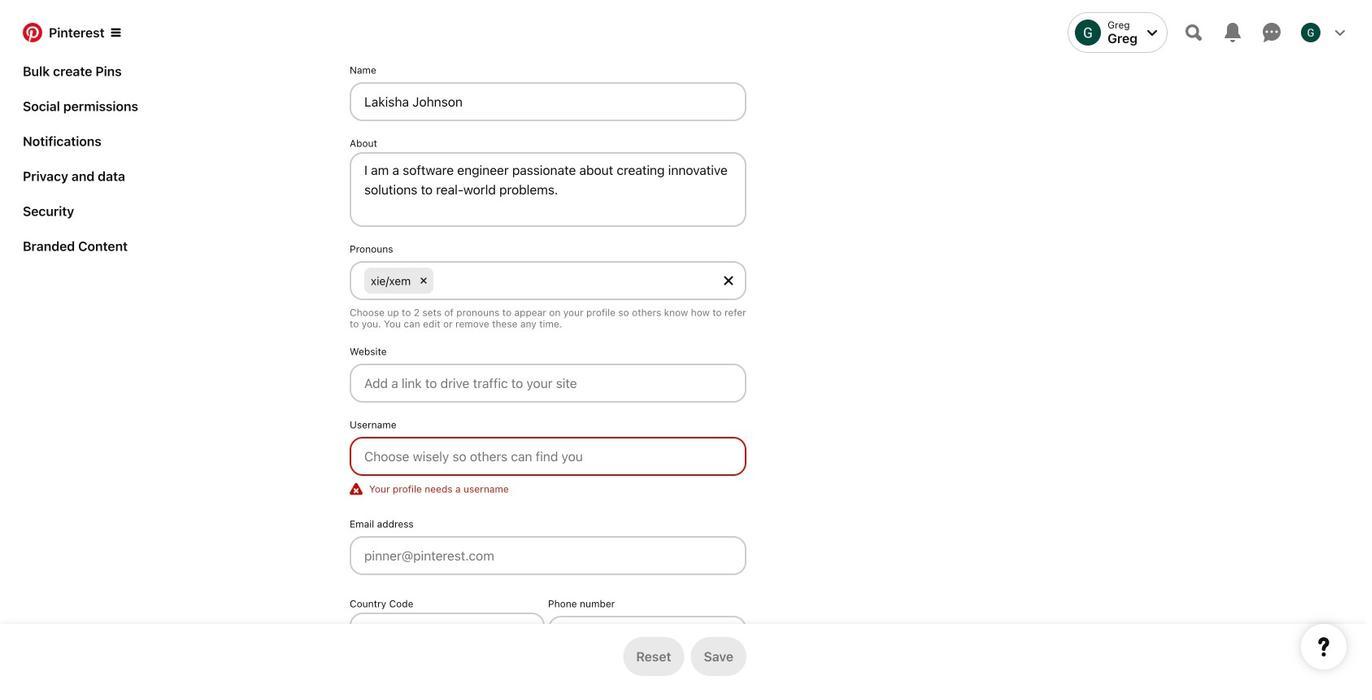 Task type: locate. For each thing, give the bounding box(es) containing it.
list
[[16, 0, 179, 267]]

account switcher arrow icon image
[[1148, 28, 1158, 37]]

123-356-7890 text field
[[548, 616, 747, 655]]

remove xie/xem tag image
[[421, 277, 427, 284]]

greg image
[[1076, 20, 1102, 46], [1302, 23, 1321, 42]]

Tell your story text field
[[350, 152, 747, 227]]

None field
[[343, 243, 753, 336]]

pinner@pinterest.com text field
[[350, 536, 747, 575]]



Task type: describe. For each thing, give the bounding box(es) containing it.
dynamic badge dropdown menu button image
[[111, 28, 121, 37]]

pinterest image
[[23, 23, 42, 42]]

primary navigation header navigation
[[10, 3, 1357, 62]]

0 horizontal spatial greg image
[[1076, 20, 1102, 46]]

1 horizontal spatial greg image
[[1302, 23, 1321, 42]]

Choose wisely so others can find you text field
[[350, 437, 747, 476]]

Type your name text field
[[350, 82, 747, 121]]

Add a link to drive traffic to your site url field
[[350, 364, 747, 403]]



Task type: vqa. For each thing, say whether or not it's contained in the screenshot.
the topmost for
no



